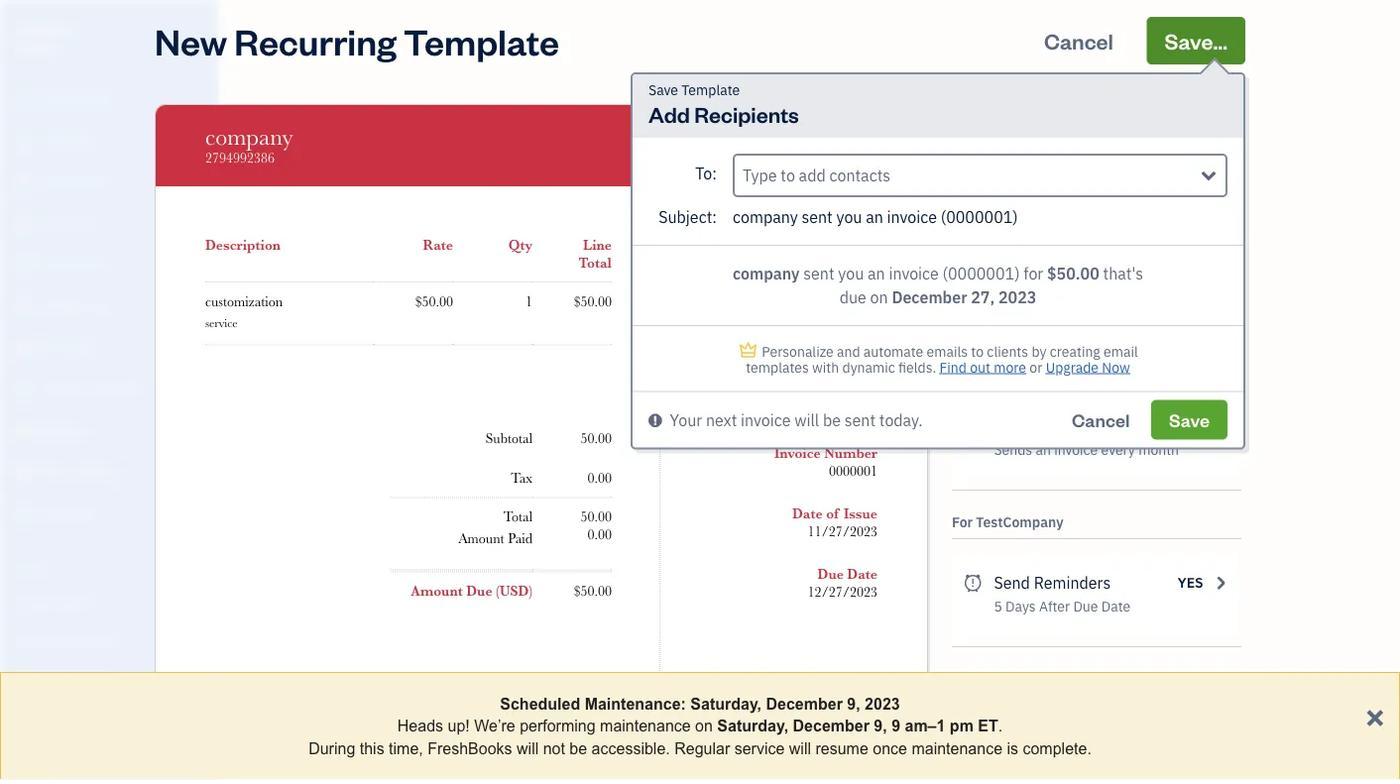 Task type: locate. For each thing, give the bounding box(es) containing it.
(0000001)
[[941, 207, 1018, 228], [943, 263, 1020, 284]]

0 vertical spatial december
[[892, 287, 967, 308]]

sends
[[994, 441, 1032, 459]]

saturday, up the "service"
[[717, 717, 788, 735]]

you up due
[[838, 263, 864, 284]]

next
[[706, 409, 737, 430]]

for
[[952, 118, 973, 137], [952, 513, 973, 531]]

1 vertical spatial 0.00
[[588, 527, 612, 543]]

( down the total amount paid
[[496, 584, 500, 599]]

1 vertical spatial for
[[952, 513, 973, 531]]

pm
[[950, 717, 974, 735]]

0 vertical spatial usd
[[845, 237, 874, 253]]

1 vertical spatial 50.00
[[581, 509, 612, 525]]

out
[[970, 358, 991, 376]]

settings up template
[[952, 90, 1034, 118]]

0 horizontal spatial total
[[503, 509, 532, 525]]

on up the regular
[[695, 717, 713, 735]]

( down company sent you an invoice (0000001)
[[841, 237, 845, 253]]

exclamationcircle image
[[648, 408, 662, 432]]

for up the latereminders icon
[[952, 513, 973, 531]]

resume
[[816, 740, 868, 757]]

9, left 9 at the bottom right of the page
[[874, 717, 887, 735]]

1 horizontal spatial maintenance
[[912, 740, 1002, 757]]

sent up amount due ( usd ) $50.00
[[802, 207, 833, 228]]

1 vertical spatial date
[[847, 566, 878, 582]]

0 vertical spatial total
[[579, 255, 612, 271]]

settings for this template
[[952, 90, 1062, 137]]

chevronright image
[[1211, 176, 1230, 200], [1211, 571, 1230, 595]]

0 horizontal spatial settings
[[15, 706, 60, 722]]

1 vertical spatial clients
[[987, 342, 1028, 360]]

to
[[861, 315, 878, 331]]

maintenance
[[600, 717, 691, 735], [912, 740, 1002, 757]]

0 vertical spatial (
[[841, 237, 845, 253]]

and inside items and services "link"
[[48, 632, 69, 648]]

Enter an Item Description text field
[[205, 315, 374, 331]]

services
[[71, 632, 120, 648]]

(0000001) up 27,
[[943, 263, 1020, 284]]

you up amount due ( usd ) $50.00
[[836, 207, 862, 228]]

1 vertical spatial 2023
[[865, 695, 900, 713]]

$50.00 down 50.00 0.00
[[574, 584, 612, 599]]

30
[[1059, 706, 1076, 724]]

expense image
[[13, 296, 37, 316]]

recipients
[[694, 100, 799, 128]]

test
[[817, 333, 840, 349]]

0 vertical spatial be
[[823, 409, 841, 430]]

0 horizontal spatial be
[[570, 740, 587, 757]]

report image
[[13, 505, 37, 525]]

more
[[994, 358, 1026, 376]]

be right 'not'
[[570, 740, 587, 757]]

1 horizontal spatial template
[[681, 81, 740, 99]]

1 vertical spatial settings
[[15, 706, 60, 722]]

bank
[[15, 669, 43, 685]]

number
[[824, 445, 878, 461]]

Type to add contacts search field
[[743, 164, 1202, 187]]

0 horizontal spatial and
[[48, 632, 69, 648]]

0.00
[[588, 470, 612, 486], [588, 527, 612, 543]]

0 horizontal spatial this
[[360, 740, 384, 757]]

1 vertical spatial 9,
[[874, 717, 887, 735]]

0 vertical spatial recurring
[[234, 17, 397, 64]]

2 horizontal spatial date
[[1101, 597, 1131, 616]]

9, up resume
[[847, 695, 860, 713]]

Notes text field
[[205, 664, 612, 682]]

company
[[16, 18, 77, 37], [205, 123, 293, 150], [733, 207, 798, 228], [733, 263, 800, 284]]

:
[[712, 207, 717, 228]]

2 vertical spatial date
[[1101, 597, 1131, 616]]

1 horizontal spatial invoice
[[1072, 308, 1125, 329]]

cancel button up template
[[1026, 17, 1131, 64]]

0.00 up 50.00 0.00
[[588, 470, 612, 486]]

this inside "settings for this template"
[[976, 118, 1000, 137]]

settings down bank
[[15, 706, 60, 722]]

0 vertical spatial chevronright image
[[1211, 176, 1230, 200]]

save inside button
[[1169, 408, 1210, 431]]

1 vertical spatial cancel button
[[1054, 400, 1148, 440]]

( for amount due ( usd ) $50.00
[[841, 237, 845, 253]]

and
[[1148, 333, 1171, 351], [837, 342, 860, 360], [48, 632, 69, 648]]

1 vertical spatial total
[[503, 509, 532, 525]]

total inside the total amount paid
[[503, 509, 532, 525]]

an right sends
[[1036, 441, 1051, 459]]

0 horizontal spatial usd
[[500, 584, 529, 599]]

1 vertical spatial (0000001)
[[943, 263, 1020, 284]]

you for company sent you an invoice (0000001) for $50.00
[[838, 263, 864, 284]]

0 horizontal spatial )
[[529, 584, 532, 599]]

1 vertical spatial invoice
[[774, 445, 821, 461]]

not
[[543, 740, 565, 757]]

0 vertical spatial 0.00
[[588, 470, 612, 486]]

usd down paid
[[500, 584, 529, 599]]

recurring schedule
[[994, 416, 1132, 437]]

dashboard image
[[13, 88, 37, 108]]

style
[[1128, 308, 1164, 329]]

sent for company sent you an invoice (0000001) for $50.00
[[803, 263, 834, 284]]

clients right to
[[987, 342, 1028, 360]]

money image
[[13, 421, 37, 441]]

cancel up template
[[1044, 26, 1113, 55]]

chevronright image for recurring schedule
[[1211, 414, 1230, 438]]

50.00
[[581, 431, 612, 447], [581, 509, 612, 525]]

invoice
[[887, 207, 937, 228], [889, 263, 939, 284], [741, 409, 791, 430], [1054, 441, 1098, 459]]

50.00 for 50.00
[[581, 431, 612, 447]]

cancel button
[[1026, 17, 1131, 64], [1054, 400, 1148, 440]]

date down reminders
[[1101, 597, 1131, 616]]

date left the of on the bottom right of page
[[792, 506, 823, 522]]

1 vertical spatial sent
[[803, 263, 834, 284]]

sent up billed
[[803, 263, 834, 284]]

0 horizontal spatial testcompany
[[799, 351, 878, 367]]

settings
[[952, 90, 1034, 118], [15, 706, 60, 722]]

your next invoice will be sent today.
[[670, 409, 923, 430]]

clients down accept
[[1017, 203, 1058, 221]]

invoice right next
[[741, 409, 791, 430]]

fields.
[[898, 358, 936, 376]]

1 vertical spatial (
[[496, 584, 500, 599]]

2 50.00 from the top
[[581, 509, 612, 525]]

chevronright image for accept online payments
[[1211, 176, 1230, 200]]

2023 up 9 at the bottom right of the page
[[865, 695, 900, 713]]

0.00 right paid
[[588, 527, 612, 543]]

settings inside main 'element'
[[15, 706, 60, 722]]

saturday, up the regular
[[690, 695, 762, 713]]

save up add
[[648, 81, 678, 99]]

maintenance down pm
[[912, 740, 1002, 757]]

be inside the scheduled maintenance: saturday, december 9, 2023 heads up! we're performing maintenance on saturday, december 9, 9 am–1 pm et . during this time, freshbooks will not be accessible. regular service will resume once maintenance is complete.
[[570, 740, 587, 757]]

chevronright image right yes
[[1211, 571, 1230, 595]]

recurring
[[234, 17, 397, 64], [994, 416, 1063, 437]]

9
[[892, 717, 900, 735]]

find out more link
[[940, 358, 1026, 376]]

1 vertical spatial be
[[570, 740, 587, 757]]

10%
[[994, 706, 1023, 724]]

subtotal
[[486, 431, 532, 447]]

cancel
[[1044, 26, 1113, 55], [1072, 408, 1130, 431]]

0 vertical spatial 9,
[[847, 695, 860, 713]]

testcompany down test on the top of page
[[799, 351, 878, 367]]

0 vertical spatial this
[[976, 118, 1000, 137]]

heads
[[397, 717, 443, 735]]

this inside the scheduled maintenance: saturday, december 9, 2023 heads up! we're performing maintenance on saturday, december 9, 9 am–1 pm et . during this time, freshbooks will not be accessible. regular service will resume once maintenance is complete.
[[360, 740, 384, 757]]

1 vertical spatial chevronright image
[[1211, 414, 1230, 438]]

1 vertical spatial )
[[529, 584, 532, 599]]

total up paid
[[503, 509, 532, 525]]

0 vertical spatial (0000001)
[[941, 207, 1018, 228]]

1 vertical spatial maintenance
[[912, 740, 1002, 757]]

amount down company sent you an invoice (0000001)
[[756, 237, 808, 253]]

sent up number
[[845, 409, 876, 430]]

cancel up the sends an invoice every month
[[1072, 408, 1130, 431]]

an for company sent you an invoice (0000001)
[[866, 207, 883, 228]]

2 vertical spatial an
[[1036, 441, 1051, 459]]

2 chevronright image from the top
[[1211, 571, 1230, 595]]

items and services link
[[5, 624, 212, 658]]

0 vertical spatial an
[[866, 207, 883, 228]]

save for save template add recipients
[[648, 81, 678, 99]]

paid
[[508, 531, 532, 547]]

settings inside "settings for this template"
[[952, 90, 1034, 118]]

will left 'not'
[[517, 740, 539, 757]]

date inside date of issue 11/27/2023
[[792, 506, 823, 522]]

december
[[892, 287, 967, 308], [766, 695, 843, 713], [793, 717, 870, 735]]

1 for from the top
[[952, 118, 973, 137]]

save button
[[1151, 400, 1228, 440]]

accessible.
[[592, 740, 670, 757]]

2 vertical spatial december
[[793, 717, 870, 735]]

an up the company sent you an invoice (0000001) for $50.00
[[866, 207, 883, 228]]

you
[[1087, 203, 1109, 221], [836, 207, 862, 228], [838, 263, 864, 284]]

client image
[[13, 130, 37, 150]]

items and services
[[15, 632, 120, 648]]

after
[[1027, 706, 1056, 724]]

this left the time,
[[360, 740, 384, 757]]

$50.00 up billed
[[780, 251, 878, 292]]

(0000001) for company sent you an invoice (0000001) for $50.00
[[943, 263, 1020, 284]]

chevronright image right no
[[1211, 176, 1230, 200]]

paintbrush image
[[964, 306, 982, 330]]

will right the "service"
[[789, 740, 811, 757]]

1 horizontal spatial save
[[1169, 408, 1210, 431]]

invoice up the 0000001 button
[[774, 445, 821, 461]]

0 vertical spatial date
[[792, 506, 823, 522]]

1 horizontal spatial this
[[976, 118, 1000, 137]]

total
[[579, 255, 612, 271], [503, 509, 532, 525]]

)
[[874, 237, 878, 253], [529, 584, 532, 599]]

1 vertical spatial saturday,
[[717, 717, 788, 735]]

1 horizontal spatial 2023
[[998, 287, 1037, 308]]

latefees image
[[964, 679, 982, 703]]

1 vertical spatial usd
[[500, 584, 529, 599]]

month
[[1138, 441, 1179, 459]]

charge late fees 10% after 30 days
[[994, 681, 1115, 724]]

1 horizontal spatial testcompany
[[976, 513, 1063, 531]]

amount for amount due ( usd ) $50.00
[[756, 237, 808, 253]]

Line Total (USD) text field
[[573, 294, 612, 309]]

0 horizontal spatial (
[[496, 584, 500, 599]]

usd down company sent you an invoice (0000001)
[[845, 237, 874, 253]]

due inside amount due ( usd ) $50.00
[[811, 237, 837, 253]]

0 horizontal spatial date
[[792, 506, 823, 522]]

1 vertical spatial testcompany
[[976, 513, 1063, 531]]

your
[[670, 409, 702, 430]]

1 chevronright image from the top
[[1211, 306, 1230, 330]]

that's due on
[[840, 263, 1143, 308]]

Enter an Item Name text field
[[205, 293, 374, 310]]

0 horizontal spatial save
[[648, 81, 678, 99]]

0 vertical spatial on
[[870, 287, 888, 308]]

or
[[1030, 358, 1042, 376]]

amount left paid
[[458, 531, 504, 547]]

0 horizontal spatial recurring
[[234, 17, 397, 64]]

crown image
[[738, 342, 758, 358]]

usd inside amount due ( usd ) $50.00
[[845, 237, 874, 253]]

apps link
[[5, 550, 212, 585]]

and inside the "personalize and automate emails to clients by creating email templates with dynamic fields."
[[837, 342, 860, 360]]

) down paid
[[529, 584, 532, 599]]

1 50.00 from the top
[[581, 431, 612, 447]]

0 horizontal spatial maintenance
[[600, 717, 691, 735]]

1 vertical spatial this
[[360, 740, 384, 757]]

estimate image
[[13, 172, 37, 191]]

Item Quantity text field
[[504, 294, 532, 309]]

0 vertical spatial 50.00
[[581, 431, 612, 447]]

yes
[[1178, 574, 1203, 592]]

0 vertical spatial )
[[874, 237, 878, 253]]

1 vertical spatial december
[[766, 695, 843, 713]]

sends an invoice every month
[[994, 441, 1179, 459]]

1 horizontal spatial on
[[870, 287, 888, 308]]

due inside due date 12/27/2023
[[818, 566, 844, 582]]

1 vertical spatial template
[[681, 81, 740, 99]]

chevronright image
[[1211, 306, 1230, 330], [1211, 414, 1230, 438]]

payment image
[[13, 255, 37, 275]]

no
[[1183, 179, 1203, 197]]

1 horizontal spatial (
[[841, 237, 845, 253]]

1 horizontal spatial recurring
[[994, 416, 1063, 437]]

total down line
[[579, 255, 612, 271]]

on right due
[[870, 287, 888, 308]]

1 vertical spatial on
[[695, 717, 713, 735]]

0 vertical spatial amount
[[756, 237, 808, 253]]

0000001
[[829, 463, 878, 479]]

rate
[[423, 237, 453, 253]]

customize invoice style
[[994, 308, 1164, 329]]

2023 down for
[[998, 287, 1037, 308]]

0 vertical spatial template
[[404, 17, 559, 64]]

1 vertical spatial chevronright image
[[1211, 571, 1230, 595]]

$50.00 right for
[[1047, 263, 1099, 284]]

billed
[[820, 315, 858, 331]]

0 horizontal spatial invoice
[[774, 445, 821, 461]]

) inside amount due ( usd ) $50.00
[[874, 237, 878, 253]]

due up "12/27/2023" dropdown button at the right bottom of page
[[818, 566, 844, 582]]

1 horizontal spatial be
[[823, 409, 841, 430]]

amount inside amount due ( usd ) $50.00
[[756, 237, 808, 253]]

for
[[1024, 263, 1043, 284]]

bank connections link
[[5, 660, 212, 695]]

invoice up the change template, color, and font
[[1072, 308, 1125, 329]]

0 horizontal spatial 2023
[[865, 695, 900, 713]]

this left template
[[976, 118, 1000, 137]]

(0000001) down onlinesales image
[[941, 207, 1018, 228]]

0 vertical spatial chevronright image
[[1211, 306, 1230, 330]]

automate
[[864, 342, 923, 360]]

1 horizontal spatial total
[[579, 255, 612, 271]]

an up to
[[868, 263, 885, 284]]

( inside amount due ( usd ) $50.00
[[841, 237, 845, 253]]

0 vertical spatial cancel button
[[1026, 17, 1131, 64]]

date up 12/27/2023
[[847, 566, 878, 582]]

0 vertical spatial for
[[952, 118, 973, 137]]

team
[[15, 595, 46, 612]]

2 chevronright image from the top
[[1211, 414, 1230, 438]]

template
[[404, 17, 559, 64], [681, 81, 740, 99]]

1 horizontal spatial and
[[837, 342, 860, 360]]

1 horizontal spatial )
[[874, 237, 878, 253]]

invoice up the company sent you an invoice (0000001) for $50.00
[[887, 207, 937, 228]]

qty
[[508, 237, 532, 253]]

1 horizontal spatial $50.00
[[780, 251, 878, 292]]

maintenance down maintenance:
[[600, 717, 691, 735]]

scheduled maintenance: saturday, december 9, 2023 heads up! we're performing maintenance on saturday, december 9, 9 am–1 pm et . during this time, freshbooks will not be accessible. regular service will resume once maintenance is complete.
[[309, 695, 1092, 757]]

be up number
[[823, 409, 841, 430]]

2 horizontal spatial and
[[1148, 333, 1171, 351]]

due down company sent you an invoice (0000001)
[[811, 237, 837, 253]]

settings for settings
[[15, 706, 60, 722]]

chevronright image for customize invoice style
[[1211, 306, 1230, 330]]

1 chevronright image from the top
[[1211, 176, 1230, 200]]

items
[[15, 632, 46, 648]]

service
[[734, 740, 785, 757]]

× dialog
[[0, 672, 1400, 780]]

0 vertical spatial sent
[[802, 207, 833, 228]]

settings for settings for this template
[[952, 90, 1034, 118]]

2794992386
[[205, 150, 275, 166]]

) down company sent you an invoice (0000001)
[[874, 237, 878, 253]]

(0000001) for company sent you an invoice (0000001)
[[941, 207, 1018, 228]]

testcompany up send
[[976, 513, 1063, 531]]

send reminders
[[994, 573, 1111, 593]]

2 0.00 from the top
[[588, 527, 612, 543]]

0 vertical spatial clients
[[1017, 203, 1058, 221]]

1 vertical spatial cancel
[[1072, 408, 1130, 431]]

save up month
[[1169, 408, 1210, 431]]

company inside main 'element'
[[16, 18, 77, 37]]

0 vertical spatial invoice
[[1072, 308, 1125, 329]]

you right the 'pay'
[[1087, 203, 1109, 221]]

save inside save template add recipients
[[648, 81, 678, 99]]

for up type to add contacts search field
[[952, 118, 973, 137]]

amount up the notes text box
[[411, 584, 463, 599]]

invoice
[[1072, 308, 1125, 329], [774, 445, 821, 461]]

1 horizontal spatial usd
[[845, 237, 874, 253]]

cancel button up the sends an invoice every month
[[1054, 400, 1148, 440]]

1 horizontal spatial date
[[847, 566, 878, 582]]

time,
[[389, 740, 423, 757]]

and for items and services
[[48, 632, 69, 648]]

save template add recipients
[[648, 81, 799, 128]]



Task type: vqa. For each thing, say whether or not it's contained in the screenshot.
BANK "IMAGE"
no



Task type: describe. For each thing, give the bounding box(es) containing it.
0 vertical spatial testcompany
[[799, 351, 878, 367]]

is
[[1007, 740, 1018, 757]]

clients inside the "personalize and automate emails to clients by creating email templates with dynamic fields."
[[987, 342, 1028, 360]]

color,
[[1109, 333, 1145, 351]]

customize
[[994, 308, 1069, 329]]

template
[[1003, 118, 1062, 137]]

payments
[[1097, 178, 1168, 199]]

0 vertical spatial cancel
[[1044, 26, 1113, 55]]

amount inside the total amount paid
[[458, 531, 504, 547]]

accept
[[994, 178, 1043, 199]]

12/27/2023 button
[[759, 583, 893, 601]]

tax
[[511, 470, 532, 486]]

late
[[1047, 681, 1078, 702]]

save… button
[[1147, 17, 1245, 64]]

12/27/2023
[[808, 584, 878, 600]]

team members
[[15, 595, 101, 612]]

save for save
[[1169, 408, 1210, 431]]

you for company sent you an invoice (0000001)
[[836, 207, 862, 228]]

with
[[812, 358, 839, 376]]

online
[[1113, 203, 1151, 221]]

connections
[[46, 669, 116, 685]]

an for company sent you an invoice (0000001) for $50.00
[[868, 263, 885, 284]]

days
[[1079, 706, 1108, 724]]

company for company sent you an invoice (0000001)
[[733, 207, 798, 228]]

2023 inside the scheduled maintenance: saturday, december 9, 2023 heads up! we're performing maintenance on saturday, december 9, 9 am–1 pm et . during this time, freshbooks will not be accessible. regular service will resume once maintenance is complete.
[[865, 695, 900, 713]]

subject :
[[659, 207, 717, 228]]

of
[[826, 506, 839, 522]]

chart image
[[13, 463, 37, 483]]

we're
[[474, 717, 515, 735]]

0 horizontal spatial 9,
[[847, 695, 860, 713]]

schedule
[[1066, 416, 1132, 437]]

owner
[[16, 39, 55, 56]]

send
[[994, 573, 1030, 593]]

sent for company sent you an invoice (0000001)
[[802, 207, 833, 228]]

bank connections
[[15, 669, 116, 685]]

0 vertical spatial 2023
[[998, 287, 1037, 308]]

add
[[648, 100, 690, 128]]

let clients pay you online
[[994, 203, 1151, 221]]

0.00 inside 50.00 0.00
[[588, 527, 612, 543]]

accept online payments
[[994, 178, 1168, 199]]

( for amount due ( usd )
[[496, 584, 500, 599]]

onlinesales image
[[964, 176, 982, 200]]

$50.00 inside amount due ( usd ) $50.00
[[780, 251, 878, 292]]

change template, color, and font
[[994, 333, 1203, 351]]

usd for amount due ( usd )
[[500, 584, 529, 599]]

on inside the scheduled maintenance: saturday, december 9, 2023 heads up! we're performing maintenance on saturday, december 9, 9 am–1 pm et . during this time, freshbooks will not be accessible. regular service will resume once maintenance is complete.
[[695, 717, 713, 735]]

let
[[994, 203, 1013, 221]]

invoice inside invoice number 0000001
[[774, 445, 821, 461]]

project image
[[13, 338, 37, 358]]

11/27/2023 button
[[774, 523, 893, 540]]

company 2794992386
[[205, 123, 293, 166]]

apps
[[15, 559, 44, 575]]

description
[[205, 237, 281, 253]]

1 vertical spatial recurring
[[994, 416, 1063, 437]]

due date 12/27/2023
[[808, 566, 878, 600]]

am–1
[[905, 717, 945, 735]]

regular
[[674, 740, 730, 757]]

team members link
[[5, 587, 212, 622]]

will up invoice number 0000001
[[794, 409, 819, 430]]

after
[[1039, 597, 1070, 616]]

company sent you an invoice (0000001) for $50.00
[[733, 263, 1099, 284]]

complete.
[[1023, 740, 1092, 757]]

Item Rate (USD) text field
[[414, 294, 453, 309]]

members
[[49, 595, 101, 612]]

) for amount due ( usd )
[[529, 584, 532, 599]]

due
[[840, 287, 866, 308]]

and for personalize and automate emails to clients by creating email templates with dynamic fields.
[[837, 342, 860, 360]]

company for company owner
[[16, 18, 77, 37]]

amount due ( usd )
[[411, 584, 532, 599]]

mastercard image
[[1024, 221, 1051, 241]]

personalize
[[762, 342, 834, 360]]

date of issue 11/27/2023
[[792, 506, 878, 539]]

during
[[309, 740, 355, 757]]

0 horizontal spatial template
[[404, 17, 559, 64]]

company for company sent you an invoice (0000001) for $50.00
[[733, 263, 800, 284]]

1 horizontal spatial 9,
[[874, 717, 887, 735]]

usd for amount due ( usd ) $50.00
[[845, 237, 874, 253]]

templates
[[746, 358, 809, 376]]

client
[[843, 333, 878, 349]]

50.00 for 50.00 0.00
[[581, 509, 612, 525]]

amount for amount due ( usd )
[[411, 584, 463, 599]]

pay
[[1061, 203, 1084, 221]]

invoice image
[[13, 213, 37, 233]]

latereminders image
[[964, 571, 982, 595]]

main element
[[0, 0, 268, 780]]

) for amount due ( usd ) $50.00
[[874, 237, 878, 253]]

50.00 0.00
[[581, 509, 612, 543]]

2 for from the top
[[952, 513, 973, 531]]

now
[[1102, 358, 1130, 376]]

find out more or upgrade now
[[940, 358, 1130, 376]]

timer image
[[13, 380, 37, 400]]

5 days after due date
[[994, 597, 1131, 616]]

2 vertical spatial sent
[[845, 409, 876, 430]]

template,
[[1044, 333, 1106, 351]]

by
[[1032, 342, 1047, 360]]

line
[[583, 237, 612, 253]]

et
[[978, 717, 998, 735]]

save…
[[1165, 26, 1228, 55]]

0 horizontal spatial $50.00
[[574, 584, 612, 599]]

1 0.00 from the top
[[588, 470, 612, 486]]

scheduled
[[500, 695, 580, 713]]

.
[[998, 717, 1003, 735]]

0 vertical spatial saturday,
[[690, 695, 762, 713]]

email
[[1104, 342, 1138, 360]]

upgrade now button
[[1046, 358, 1130, 376]]

line total
[[579, 237, 612, 271]]

× button
[[1366, 697, 1384, 734]]

to
[[971, 342, 984, 360]]

0 vertical spatial maintenance
[[600, 717, 691, 735]]

date inside due date 12/27/2023
[[847, 566, 878, 582]]

every
[[1101, 441, 1135, 459]]

visa image
[[994, 221, 1021, 241]]

upgrade
[[1046, 358, 1099, 376]]

issue
[[844, 506, 878, 522]]

invoice up december 27, 2023
[[889, 263, 939, 284]]

on inside that's due on
[[870, 287, 888, 308]]

×
[[1366, 697, 1384, 734]]

dynamic
[[842, 358, 895, 376]]

delete line item image
[[621, 293, 637, 311]]

due down the total amount paid
[[466, 584, 492, 599]]

due down reminders
[[1073, 597, 1098, 616]]

reminders
[[1034, 573, 1111, 593]]

2 horizontal spatial $50.00
[[1047, 263, 1099, 284]]

online
[[1047, 178, 1093, 199]]

company for company 2794992386
[[205, 123, 293, 150]]

for inside "settings for this template"
[[952, 118, 973, 137]]

5
[[994, 597, 1002, 616]]

invoice down recurring schedule
[[1054, 441, 1098, 459]]

chevronright image for send reminders
[[1211, 571, 1230, 595]]

template inside save template add recipients
[[681, 81, 740, 99]]



